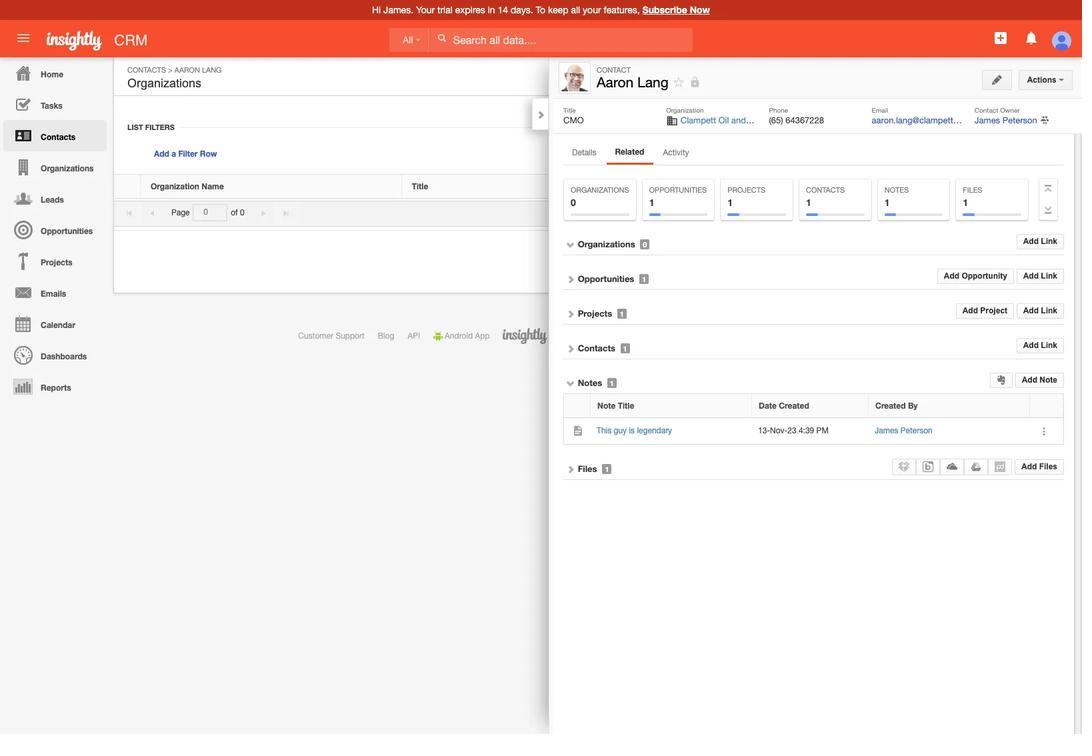 Task type: vqa. For each thing, say whether or not it's contained in the screenshot.
Contact to the right
yes



Task type: locate. For each thing, give the bounding box(es) containing it.
0 vertical spatial details
[[572, 148, 596, 157]]

add a filter row
[[154, 149, 217, 159]]

blog link
[[378, 331, 394, 341]]

chevron right image left title cmo
[[536, 110, 545, 119]]

activity link
[[654, 144, 698, 164]]

email
[[872, 106, 888, 114]]

1 vertical spatial opportunities link
[[578, 273, 634, 284]]

lang left 'follow' image
[[638, 74, 669, 90]]

files down this
[[578, 463, 597, 474]]

link files from google drive to this image
[[971, 461, 982, 472]]

created left by
[[876, 401, 906, 411]]

created up 13-nov-23 4:39 pm
[[779, 401, 809, 411]]

1 vertical spatial chevron right image
[[566, 309, 575, 319]]

2 vertical spatial projects
[[578, 308, 612, 319]]

note up this
[[597, 401, 616, 411]]

details inside row
[[673, 181, 699, 191]]

0 vertical spatial james peterson link
[[975, 115, 1037, 125]]

row
[[114, 175, 1048, 199], [564, 394, 1064, 418], [564, 418, 1064, 445]]

0 horizontal spatial opportunities link
[[3, 214, 107, 245]]

organizations 0
[[571, 186, 629, 208]]

2 horizontal spatial projects
[[728, 186, 766, 194]]

organizations link up leads at the top left
[[3, 151, 107, 183]]

chevron right image
[[536, 110, 545, 119], [566, 344, 575, 353]]

0 horizontal spatial created
[[779, 401, 809, 411]]

james peterson link
[[975, 115, 1037, 125], [875, 426, 933, 435]]

aaron right 'contact' image
[[597, 74, 634, 90]]

2 vertical spatial title
[[618, 401, 634, 411]]

notes left link created
[[885, 186, 909, 194]]

add left project
[[963, 306, 978, 316]]

0 horizontal spatial note
[[597, 401, 616, 411]]

legendary
[[637, 426, 672, 435]]

note
[[1040, 376, 1058, 385], [597, 401, 616, 411]]

james for james peterson link to the right
[[975, 115, 1000, 125]]

files 1
[[963, 186, 983, 208]]

1 horizontal spatial lang
[[638, 74, 669, 90]]

add link down display
[[1023, 237, 1058, 246]]

calendar link
[[3, 308, 107, 339]]

0 horizontal spatial projects
[[41, 257, 72, 267]]

files inside "button"
[[1039, 462, 1058, 471]]

1 vertical spatial contact
[[975, 106, 998, 114]]

0 horizontal spatial james peterson link
[[875, 426, 933, 435]]

0 for organizations 0
[[571, 197, 576, 208]]

1 horizontal spatial james peterson link
[[975, 115, 1037, 125]]

4:39
[[799, 426, 814, 435]]

in
[[488, 5, 495, 15]]

aaron
[[175, 66, 200, 74], [597, 74, 634, 90]]

details down the activity link
[[673, 181, 699, 191]]

1 vertical spatial projects
[[41, 257, 72, 267]]

created up no
[[953, 181, 983, 191]]

1 horizontal spatial opportunities link
[[578, 273, 634, 284]]

aaron inside 'contacts > aaron lang organizations'
[[175, 66, 200, 74]]

add link right opportunity
[[1023, 271, 1058, 281]]

chevron right image
[[566, 275, 575, 284], [566, 309, 575, 319], [566, 465, 575, 474]]

1 horizontal spatial organization
[[666, 106, 704, 114]]

navigation containing home
[[0, 57, 107, 402]]

1 vertical spatial peterson
[[901, 426, 933, 435]]

1 horizontal spatial projects link
[[578, 308, 612, 319]]

1 horizontal spatial contacts link
[[127, 66, 166, 74]]

1 horizontal spatial james
[[975, 115, 1000, 125]]

0
[[571, 197, 576, 208], [240, 208, 244, 217], [643, 240, 647, 249]]

1 chevron right image from the top
[[566, 275, 575, 284]]

contact right 'contact' image
[[597, 66, 631, 74]]

2 horizontal spatial title
[[618, 401, 634, 411]]

tasks link
[[3, 89, 107, 120]]

contacts link left the >
[[127, 66, 166, 74]]

0 vertical spatial title
[[563, 106, 576, 114]]

files right link files from pandadoc to this icon
[[1039, 462, 1058, 471]]

2 horizontal spatial 0
[[643, 240, 647, 249]]

add link button up the add note
[[1017, 338, 1064, 354]]

0 horizontal spatial files
[[578, 463, 597, 474]]

of 0
[[231, 208, 244, 217]]

this guy is legendary link
[[597, 426, 679, 435]]

contacts inside navigation
[[41, 132, 75, 142]]

subscribe now link
[[643, 4, 710, 15]]

0 horizontal spatial title
[[412, 181, 428, 191]]

organization name
[[151, 181, 224, 191]]

13-nov-23 4:39 pm
[[758, 426, 829, 435]]

0 vertical spatial opportunities link
[[3, 214, 107, 245]]

title cmo
[[563, 106, 584, 125]]

files for files
[[578, 463, 597, 474]]

keep
[[548, 5, 569, 15]]

0 horizontal spatial projects link
[[3, 245, 107, 277]]

1 horizontal spatial title
[[563, 106, 576, 114]]

0 vertical spatial contact
[[597, 66, 631, 74]]

1 horizontal spatial notes
[[885, 186, 909, 194]]

1 vertical spatial chevron right image
[[566, 344, 575, 353]]

expires
[[455, 5, 485, 15]]

gas,
[[748, 115, 766, 125]]

title
[[563, 106, 576, 114], [412, 181, 428, 191], [618, 401, 634, 411]]

follow image
[[673, 76, 685, 89]]

organization for organization
[[666, 106, 704, 114]]

projects link
[[3, 245, 107, 277], [578, 308, 612, 319]]

1
[[649, 197, 654, 208], [728, 197, 733, 208], [806, 197, 811, 208], [885, 197, 890, 208], [963, 197, 968, 208], [642, 275, 646, 283], [620, 309, 624, 318], [623, 344, 627, 353], [610, 379, 614, 387], [605, 465, 609, 473]]

1 vertical spatial james peterson
[[875, 426, 933, 435]]

64367228
[[786, 115, 824, 125]]

notes 1
[[885, 186, 909, 208]]

1 inside opportunities 1
[[649, 197, 654, 208]]

evernote image
[[997, 376, 1006, 385]]

1 horizontal spatial organizations link
[[578, 239, 635, 249]]

2 horizontal spatial opportunities
[[649, 186, 707, 194]]

filter
[[178, 149, 198, 159]]

1 vertical spatial note
[[597, 401, 616, 411]]

add right link files from pandadoc to this icon
[[1022, 462, 1037, 471]]

note right evernote icon
[[1040, 376, 1058, 385]]

created for link created
[[953, 181, 983, 191]]

organizations inside 'contacts > aaron lang organizations'
[[127, 77, 201, 90]]

contacts
[[127, 66, 166, 74], [41, 132, 75, 142], [806, 186, 845, 194], [578, 343, 615, 353]]

1 vertical spatial organization
[[151, 181, 199, 191]]

1 horizontal spatial created
[[876, 401, 906, 411]]

organizations link right chevron down icon on the right of page
[[578, 239, 635, 249]]

2 vertical spatial opportunities
[[578, 273, 634, 284]]

organization up the clampett
[[666, 106, 704, 114]]

days.
[[511, 5, 533, 15]]

organization
[[666, 106, 704, 114], [151, 181, 199, 191]]

title for title
[[412, 181, 428, 191]]

add link up contact owner at the top of page
[[979, 72, 1013, 81]]

0 vertical spatial organizations link
[[3, 151, 107, 183]]

0 horizontal spatial opportunities
[[41, 226, 93, 236]]

pm
[[817, 426, 829, 435]]

items
[[980, 208, 999, 217]]

lang right the >
[[202, 66, 222, 74]]

customer support link
[[298, 331, 365, 341]]

your
[[416, 5, 435, 15]]

files up no
[[963, 186, 983, 194]]

add right evernote icon
[[1022, 376, 1038, 385]]

1 vertical spatial contacts link
[[3, 120, 107, 151]]

customer
[[298, 331, 333, 341]]

0 vertical spatial organization
[[666, 106, 704, 114]]

0 horizontal spatial contact
[[597, 66, 631, 74]]

add inside "button"
[[1022, 462, 1037, 471]]

0 horizontal spatial 0
[[240, 208, 244, 217]]

blog
[[378, 331, 394, 341]]

0 vertical spatial james peterson
[[975, 115, 1037, 125]]

2 horizontal spatial created
[[953, 181, 983, 191]]

1 vertical spatial projects link
[[578, 308, 612, 319]]

james peterson link down 'created by'
[[875, 426, 933, 435]]

1 vertical spatial james peterson link
[[875, 426, 933, 435]]

aaron lang link
[[175, 66, 222, 74]]

2 horizontal spatial files
[[1039, 462, 1058, 471]]

0 vertical spatial contacts link
[[127, 66, 166, 74]]

add files button
[[1015, 459, 1064, 475]]

0 horizontal spatial notes
[[578, 377, 602, 388]]

0 horizontal spatial details
[[572, 148, 596, 157]]

opportunities
[[649, 186, 707, 194], [41, 226, 93, 236], [578, 273, 634, 284]]

api
[[408, 331, 420, 341]]

link files from box to this image
[[923, 461, 934, 472]]

now
[[690, 4, 710, 15]]

0 vertical spatial chevron right image
[[566, 275, 575, 284]]

notes
[[885, 186, 909, 194], [578, 377, 602, 388]]

contact
[[597, 66, 631, 74], [975, 106, 998, 114]]

organization up page
[[151, 181, 199, 191]]

opportunities 1
[[649, 186, 707, 208]]

0 horizontal spatial chevron right image
[[536, 110, 545, 119]]

1 horizontal spatial opportunities
[[578, 273, 634, 284]]

add project
[[963, 306, 1008, 316]]

page
[[171, 208, 190, 217]]

0 horizontal spatial organizations link
[[3, 151, 107, 183]]

and
[[731, 115, 746, 125]]

james peterson
[[975, 115, 1037, 125], [875, 426, 933, 435]]

this guy is legendary
[[597, 426, 672, 435]]

1 vertical spatial opportunities
[[41, 226, 93, 236]]

0 vertical spatial james
[[975, 115, 1000, 125]]

organizations up leads link
[[41, 163, 94, 173]]

0 horizontal spatial organization
[[151, 181, 199, 191]]

add link
[[979, 72, 1013, 81], [1023, 237, 1058, 246], [1023, 271, 1058, 281], [1023, 306, 1058, 316], [1023, 341, 1058, 350]]

0 vertical spatial projects link
[[3, 245, 107, 277]]

1 horizontal spatial peterson
[[1003, 115, 1037, 125]]

2 horizontal spatial contacts link
[[578, 343, 615, 353]]

1 horizontal spatial 0
[[571, 197, 576, 208]]

0 vertical spatial chevron right image
[[536, 110, 545, 119]]

white image
[[437, 33, 447, 43]]

1 vertical spatial james
[[875, 426, 898, 435]]

add left a
[[154, 149, 169, 159]]

projects
[[728, 186, 766, 194], [41, 257, 72, 267], [578, 308, 612, 319]]

1 horizontal spatial contact
[[975, 106, 998, 114]]

0 horizontal spatial james
[[875, 426, 898, 435]]

0 horizontal spatial contacts link
[[3, 120, 107, 151]]

add project link
[[956, 303, 1014, 319]]

0 horizontal spatial aaron
[[175, 66, 200, 74]]

james inside row
[[875, 426, 898, 435]]

nov-
[[770, 426, 788, 435]]

james down contact owner at the top of page
[[975, 115, 1000, 125]]

notifications image
[[1023, 30, 1039, 46]]

peterson
[[1003, 115, 1037, 125], [901, 426, 933, 435]]

add opportunity link
[[937, 269, 1014, 284]]

aaron right the >
[[175, 66, 200, 74]]

contacts link up notes link
[[578, 343, 615, 353]]

1 horizontal spatial files
[[963, 186, 983, 194]]

peterson down owner
[[1003, 115, 1037, 125]]

james peterson link down owner
[[975, 115, 1037, 125]]

to
[[536, 5, 546, 15]]

add link button right project
[[1017, 303, 1064, 319]]

contacts link down tasks
[[3, 120, 107, 151]]

0 vertical spatial notes
[[885, 186, 909, 194]]

column header
[[114, 175, 141, 199]]

title inside title cmo
[[563, 106, 576, 114]]

james peterson down 'created by'
[[875, 426, 933, 435]]

add up the add note
[[1023, 341, 1039, 350]]

james down 'created by'
[[875, 426, 898, 435]]

0 horizontal spatial james peterson
[[875, 426, 933, 435]]

files link
[[578, 463, 597, 474]]

organizations link
[[3, 151, 107, 183], [578, 239, 635, 249]]

1 vertical spatial notes
[[578, 377, 602, 388]]

23
[[788, 426, 797, 435]]

customer support
[[298, 331, 365, 341]]

1 inside files 1
[[963, 197, 968, 208]]

title for title cmo
[[563, 106, 576, 114]]

row
[[200, 149, 217, 159]]

1 vertical spatial details
[[673, 181, 699, 191]]

james peterson for leftmost james peterson link
[[875, 426, 933, 435]]

chevron right image up chevron down image
[[566, 344, 575, 353]]

add
[[979, 72, 994, 81], [154, 149, 169, 159], [1023, 237, 1039, 246], [944, 271, 960, 281], [1023, 271, 1039, 281], [963, 306, 978, 316], [1023, 306, 1039, 316], [1023, 341, 1039, 350], [1022, 376, 1038, 385], [1022, 462, 1037, 471]]

reports link
[[3, 371, 107, 402]]

lang
[[202, 66, 222, 74], [638, 74, 669, 90]]

2 vertical spatial chevron right image
[[566, 465, 575, 474]]

navigation
[[0, 57, 107, 402]]

support
[[336, 331, 365, 341]]

add opportunity
[[944, 271, 1008, 281]]

0 vertical spatial peterson
[[1003, 115, 1037, 125]]

2 chevron right image from the top
[[566, 309, 575, 319]]

1 horizontal spatial projects
[[578, 308, 612, 319]]

1 horizontal spatial details
[[673, 181, 699, 191]]

james peterson down owner
[[975, 115, 1037, 125]]

chevron down image
[[566, 240, 575, 249]]

a
[[172, 149, 176, 159]]

link inside row
[[934, 181, 950, 191]]

link files from dropbox to this image
[[899, 461, 910, 472]]

created
[[953, 181, 983, 191], [779, 401, 809, 411], [876, 401, 906, 411]]

add link right project
[[1023, 306, 1058, 316]]

created for date created
[[779, 401, 809, 411]]

0 horizontal spatial lang
[[202, 66, 222, 74]]

add link button up contact owner at the top of page
[[970, 67, 1022, 87]]

organizations down the >
[[127, 77, 201, 90]]

home link
[[3, 57, 107, 89]]

0 inside organizations 0
[[571, 197, 576, 208]]

add link up the add note
[[1023, 341, 1058, 350]]

3 chevron right image from the top
[[566, 465, 575, 474]]

files
[[963, 186, 983, 194], [1039, 462, 1058, 471], [578, 463, 597, 474]]

0 vertical spatial projects
[[728, 186, 766, 194]]

1 vertical spatial title
[[412, 181, 428, 191]]

notes for notes 1
[[885, 186, 909, 194]]

1 horizontal spatial james peterson
[[975, 115, 1037, 125]]

notes right chevron down image
[[578, 377, 602, 388]]

1 horizontal spatial note
[[1040, 376, 1058, 385]]

singapore
[[769, 115, 808, 125]]

organizations
[[127, 77, 201, 90], [41, 163, 94, 173], [571, 186, 629, 194], [578, 239, 635, 249]]

peterson down by
[[901, 426, 933, 435]]

add down display
[[1023, 237, 1039, 246]]

details down cmo
[[572, 148, 596, 157]]

contact left owner
[[975, 106, 998, 114]]

add link button right opportunity
[[1017, 269, 1064, 284]]



Task type: describe. For each thing, give the bounding box(es) containing it.
(65)
[[769, 115, 783, 125]]

trial
[[437, 5, 453, 15]]

home
[[41, 69, 63, 79]]

row containing this guy is legendary
[[564, 418, 1064, 445]]

contacts > aaron lang organizations
[[127, 66, 222, 90]]

list
[[127, 123, 143, 131]]

activity
[[663, 148, 689, 157]]

james peterson for james peterson link to the right
[[975, 115, 1037, 125]]

reports
[[41, 383, 71, 393]]

project
[[980, 306, 1008, 316]]

oil
[[719, 115, 729, 125]]

add right opportunity
[[1023, 271, 1039, 281]]

by
[[908, 401, 918, 411]]

clampett
[[681, 115, 716, 125]]

details link
[[563, 144, 605, 164]]

contact image
[[561, 65, 588, 91]]

calendar
[[41, 320, 75, 330]]

files for files 1
[[963, 186, 983, 194]]

0 horizontal spatial peterson
[[901, 426, 933, 435]]

Search all data.... text field
[[430, 28, 693, 52]]

aaron.lang@clampett.com
[[872, 115, 973, 125]]

all link
[[389, 28, 430, 52]]

14
[[498, 5, 508, 15]]

1 horizontal spatial aaron
[[597, 74, 634, 90]]

lang inside 'contacts > aaron lang organizations'
[[202, 66, 222, 74]]

organizations button
[[125, 74, 204, 93]]

cmo
[[563, 115, 584, 125]]

contacts inside 'contacts > aaron lang organizations'
[[127, 66, 166, 74]]

clampett oil and gas, singapore
[[681, 115, 808, 125]]

all
[[571, 5, 580, 15]]

name
[[202, 181, 224, 191]]

organization for organization name
[[151, 181, 199, 191]]

your
[[583, 5, 601, 15]]

is
[[629, 426, 635, 435]]

hi
[[372, 5, 381, 15]]

change record owner image
[[1041, 115, 1049, 127]]

list filters
[[127, 123, 175, 131]]

owner
[[1000, 106, 1020, 114]]

leads
[[41, 195, 64, 205]]

dashboards link
[[3, 339, 107, 371]]

james for leftmost james peterson link
[[875, 426, 898, 435]]

0 vertical spatial opportunities
[[649, 186, 707, 194]]

13-nov-23 4:39 pm cell
[[752, 418, 869, 445]]

to
[[1002, 208, 1009, 217]]

filters
[[145, 123, 175, 131]]

no items to display
[[967, 208, 1036, 217]]

no
[[967, 208, 978, 217]]

actions
[[1027, 75, 1059, 85]]

add note
[[1022, 376, 1058, 385]]

contact for contact owner
[[975, 106, 998, 114]]

chevron right image for files
[[566, 465, 575, 474]]

phone
[[769, 106, 788, 114]]

android app link
[[433, 331, 490, 341]]

contact for contact
[[597, 66, 631, 74]]

1 horizontal spatial chevron right image
[[566, 344, 575, 353]]

features,
[[604, 5, 640, 15]]

organizations down details link
[[571, 186, 629, 194]]

link files from microsoft onedrive to this image
[[947, 461, 958, 472]]

related
[[615, 147, 644, 157]]

display
[[1011, 208, 1036, 217]]

link files from pandadoc to this image
[[995, 461, 1006, 472]]

chevron right image for opportunities
[[566, 275, 575, 284]]

tasks
[[41, 101, 63, 111]]

phone (65) 64367228
[[769, 106, 824, 125]]

organizations inside organizations link
[[41, 163, 94, 173]]

row containing note title
[[564, 394, 1064, 418]]

add up contact owner at the top of page
[[979, 72, 994, 81]]

notes for notes
[[578, 377, 602, 388]]

chevron right image for projects
[[566, 309, 575, 319]]

hi james. your trial expires in 14 days. to keep all your features, subscribe now
[[372, 4, 710, 15]]

of
[[231, 208, 238, 217]]

app
[[475, 331, 490, 341]]

record permissions image
[[689, 74, 701, 90]]

android
[[445, 331, 473, 341]]

add link button down display
[[1017, 234, 1064, 249]]

1 inside notes 1
[[885, 197, 890, 208]]

contacts 1
[[806, 186, 845, 208]]

0 vertical spatial note
[[1040, 376, 1058, 385]]

email aaron.lang@clampett.com
[[872, 106, 973, 125]]

aaron.lang@clampett.com link
[[872, 115, 973, 125]]

actions button
[[1019, 70, 1073, 90]]

api link
[[408, 331, 420, 341]]

1 inside projects 1
[[728, 197, 733, 208]]

link created
[[934, 181, 983, 191]]

notes link
[[578, 377, 602, 388]]

james.
[[383, 5, 414, 15]]

related link
[[607, 144, 652, 163]]

projects 1
[[728, 186, 766, 208]]

add right project
[[1023, 306, 1039, 316]]

leads link
[[3, 183, 107, 214]]

add left opportunity
[[944, 271, 960, 281]]

row containing organization name
[[114, 175, 1048, 199]]

13-
[[758, 426, 770, 435]]

all
[[403, 35, 413, 45]]

add a filter row link
[[154, 149, 217, 159]]

projects inside "link"
[[41, 257, 72, 267]]

guy
[[614, 426, 627, 435]]

add note link
[[1015, 373, 1064, 388]]

crm
[[114, 32, 148, 49]]

subscribe
[[643, 4, 687, 15]]

this
[[597, 426, 612, 435]]

1 inside 'contacts 1'
[[806, 197, 811, 208]]

2 vertical spatial contacts link
[[578, 343, 615, 353]]

1 vertical spatial organizations link
[[578, 239, 635, 249]]

0 for of 0
[[240, 208, 244, 217]]

dashboards
[[41, 351, 87, 361]]

organizations right chevron down icon on the right of page
[[578, 239, 635, 249]]

opportunity
[[962, 271, 1008, 281]]

chevron down image
[[566, 379, 575, 388]]

android app
[[445, 331, 490, 341]]



